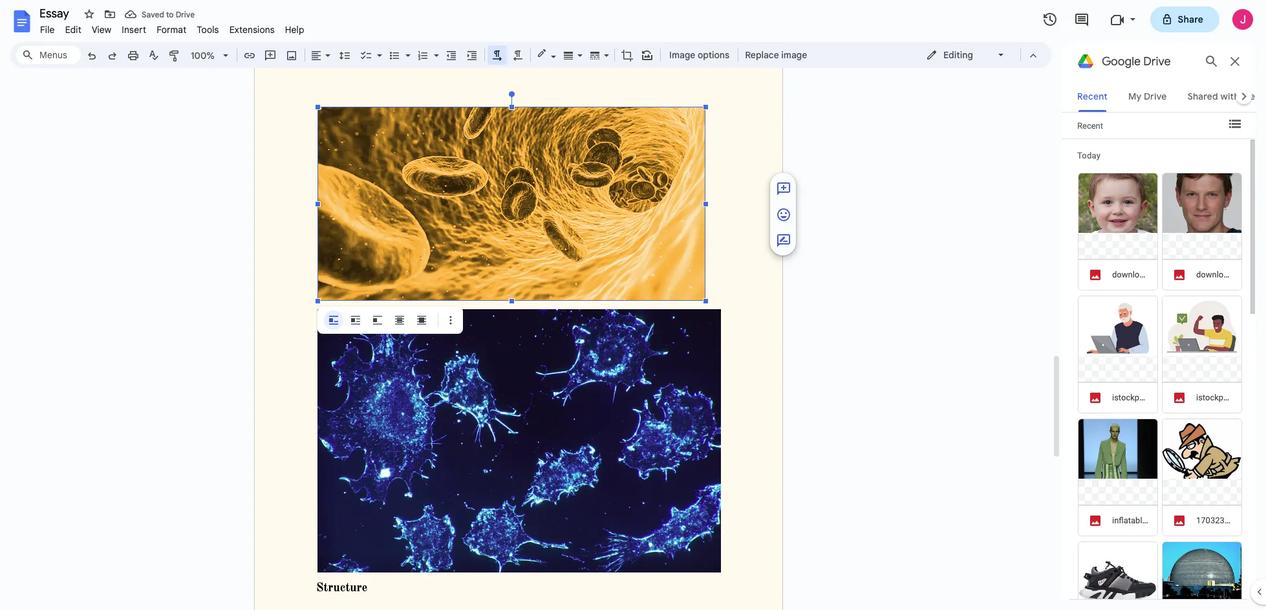Task type: locate. For each thing, give the bounding box(es) containing it.
tools menu item
[[192, 22, 224, 38]]

image
[[670, 49, 696, 61]]

drive
[[176, 9, 195, 19]]

mode and view toolbar
[[917, 42, 1044, 68]]

editing
[[944, 49, 973, 61]]

menu bar banner
[[0, 0, 1267, 610]]

bulleted list menu image
[[402, 47, 411, 51]]

menu bar containing file
[[35, 17, 310, 38]]

options
[[698, 49, 730, 61]]

application
[[0, 0, 1267, 610]]

Rename text field
[[35, 5, 76, 21]]

extensions menu item
[[224, 22, 280, 38]]

edit menu item
[[60, 22, 87, 38]]

toolbar
[[320, 311, 461, 330]]

edit
[[65, 24, 81, 36]]

to
[[166, 9, 174, 19]]

option group
[[324, 311, 431, 330]]

Star checkbox
[[80, 5, 98, 23]]

application containing share
[[0, 0, 1267, 610]]

Zoom field
[[186, 46, 234, 65]]

image options
[[670, 49, 730, 61]]

menu bar
[[35, 17, 310, 38]]

share
[[1178, 14, 1204, 25]]

replace image button
[[741, 45, 811, 65]]

menu bar inside "menu bar" banner
[[35, 17, 310, 38]]

file
[[40, 24, 55, 36]]

file menu item
[[35, 22, 60, 38]]

insert menu item
[[117, 22, 151, 38]]

insert
[[122, 24, 146, 36]]

image options button
[[664, 45, 736, 65]]

format
[[157, 24, 187, 36]]



Task type: vqa. For each thing, say whether or not it's contained in the screenshot.
the Functions image
no



Task type: describe. For each thing, give the bounding box(es) containing it.
numbered list menu image
[[431, 47, 439, 51]]

main toolbar
[[80, 0, 811, 367]]

saved to drive
[[142, 9, 195, 19]]

saved to drive button
[[122, 5, 198, 23]]

tools
[[197, 24, 219, 36]]

view menu item
[[87, 22, 117, 38]]

share button
[[1150, 6, 1220, 32]]

Wrap text radio
[[346, 311, 365, 330]]

In line radio
[[324, 311, 343, 330]]

Zoom text field
[[188, 47, 219, 65]]

help menu item
[[280, 22, 310, 38]]

saved
[[142, 9, 164, 19]]

replace
[[745, 49, 779, 61]]

insert image image
[[284, 46, 299, 64]]

help
[[285, 24, 304, 36]]

view
[[92, 24, 111, 36]]

In front of text radio
[[412, 311, 431, 330]]

extensions
[[229, 24, 275, 36]]

format menu item
[[151, 22, 192, 38]]

editing button
[[917, 45, 1015, 65]]

line & paragraph spacing image
[[337, 46, 352, 64]]

add emoji reaction image
[[776, 207, 792, 223]]

Break text radio
[[368, 311, 387, 330]]

Menus field
[[16, 46, 81, 64]]

add comment image
[[776, 181, 792, 197]]

image
[[782, 49, 807, 61]]

suggest edits image
[[776, 233, 792, 249]]

replace image
[[745, 49, 807, 61]]

Behind text radio
[[390, 311, 409, 330]]



